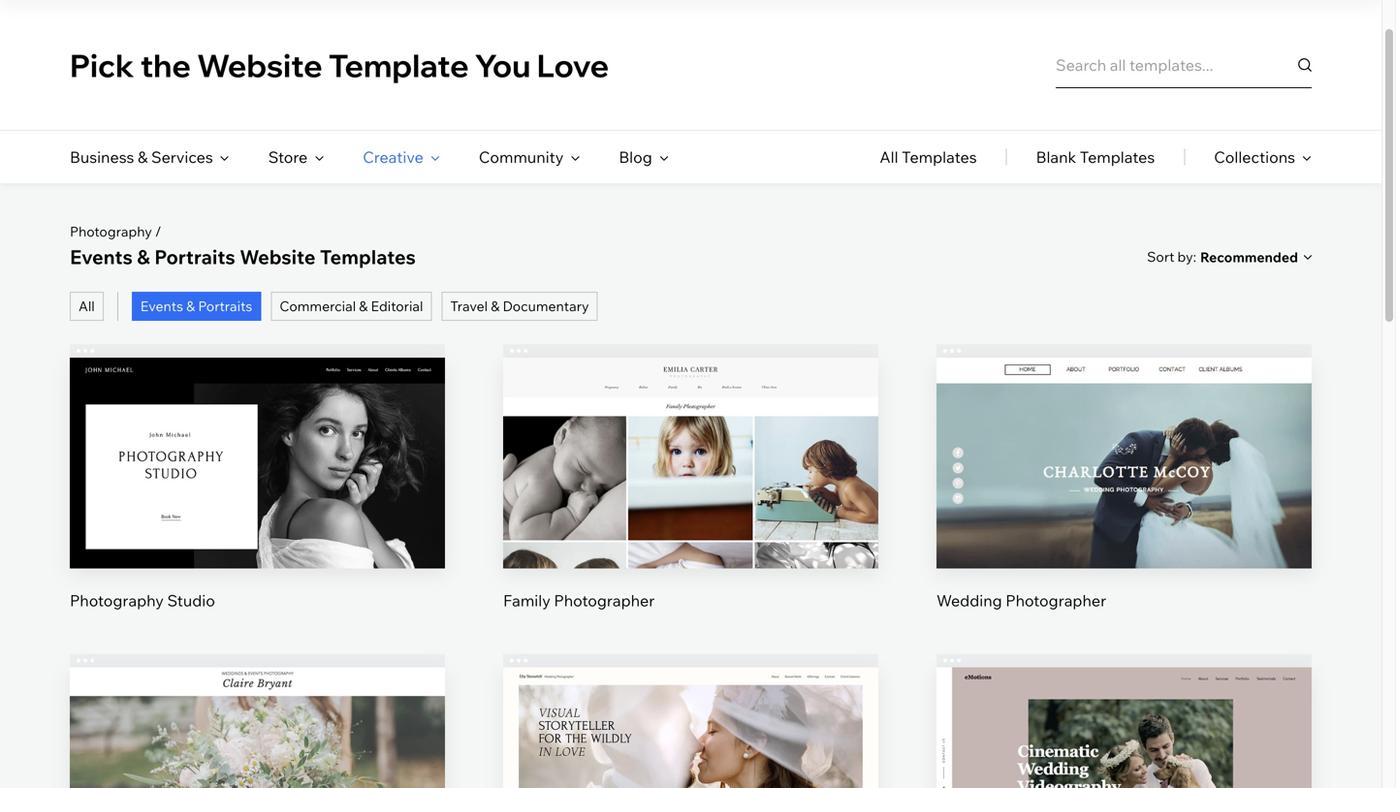 Task type: locate. For each thing, give the bounding box(es) containing it.
Search search field
[[1056, 42, 1313, 88]]

community
[[479, 147, 564, 167]]

& down photography /
[[137, 245, 150, 269]]

portraits down events & portraits website templates
[[198, 298, 253, 315]]

collections
[[1215, 147, 1296, 167]]

view button
[[211, 477, 304, 524], [645, 477, 737, 524], [1079, 477, 1171, 524]]

website right the the
[[197, 45, 323, 85]]

travel
[[451, 298, 488, 315]]

& inside travel & documentary link
[[491, 298, 500, 315]]

view button inside photography studio group
[[211, 477, 304, 524]]

1 view from the left
[[240, 491, 276, 510]]

events for events & portraits website templates
[[70, 245, 133, 269]]

& for commercial & editorial
[[359, 298, 368, 315]]

1 horizontal spatial view button
[[645, 477, 737, 524]]

categories. use the left and right arrow keys to navigate the menu element
[[0, 131, 1382, 183]]

0 horizontal spatial photographer
[[554, 591, 655, 611]]

0 horizontal spatial view button
[[211, 477, 304, 524]]

2 view button from the left
[[645, 477, 737, 524]]

0 vertical spatial events
[[70, 245, 133, 269]]

pick
[[70, 45, 134, 85]]

wedding
[[937, 591, 1003, 611]]

1 horizontal spatial events
[[140, 298, 183, 315]]

edit inside the wedding photographer group
[[1110, 425, 1139, 444]]

& for business & services
[[138, 147, 148, 167]]

1 photographer from the left
[[554, 591, 655, 611]]

photographer right wedding on the bottom of page
[[1006, 591, 1107, 611]]

photography
[[70, 223, 152, 240], [70, 591, 164, 611]]

2 horizontal spatial events & portraits website templates - wedding photographer image
[[937, 358, 1313, 569]]

photography for photography studio
[[70, 591, 164, 611]]

photographer right family
[[554, 591, 655, 611]]

& right 'travel'
[[491, 298, 500, 315]]

1 view button from the left
[[211, 477, 304, 524]]

events & portraits link
[[132, 292, 261, 321]]

photographer inside group
[[1006, 591, 1107, 611]]

portraits down /
[[154, 245, 235, 269]]

& left editorial
[[359, 298, 368, 315]]

photography left /
[[70, 223, 152, 240]]

edit button for events & portraits website templates - wedding videographer image
[[1079, 721, 1171, 768]]

1 vertical spatial all
[[79, 298, 95, 315]]

2 horizontal spatial view button
[[1079, 477, 1171, 524]]

edit button inside photography studio group
[[211, 411, 304, 458]]

& inside commercial & editorial link
[[359, 298, 368, 315]]

edit button
[[211, 411, 304, 458], [645, 411, 737, 458], [1079, 411, 1171, 458], [211, 721, 304, 768], [645, 721, 737, 768], [1079, 721, 1171, 768]]

1 vertical spatial photography
[[70, 591, 164, 611]]

photographer for wedding photographer
[[1006, 591, 1107, 611]]

photography inside group
[[70, 591, 164, 611]]

2 horizontal spatial templates
[[1080, 147, 1156, 167]]

blank templates
[[1037, 147, 1156, 167]]

None search field
[[1056, 42, 1313, 88]]

blank
[[1037, 147, 1077, 167]]

templates inside all templates "link"
[[902, 147, 977, 167]]

photography left studio
[[70, 591, 164, 611]]

portraits for events & portraits
[[198, 298, 253, 315]]

1 horizontal spatial all
[[880, 147, 899, 167]]

& for events & portraits website templates
[[137, 245, 150, 269]]

0 horizontal spatial all
[[79, 298, 95, 315]]

events down photography link
[[70, 245, 133, 269]]

edit button for events & portraits website templates - wedding photographer to the middle
[[645, 721, 737, 768]]

2 photographer from the left
[[1006, 591, 1107, 611]]

events & portraits website templates - photography studio image
[[70, 358, 445, 569]]

1 horizontal spatial view
[[673, 491, 709, 510]]

& inside categories by subject element
[[138, 147, 148, 167]]

portraits
[[154, 245, 235, 269], [198, 298, 253, 315]]

0 horizontal spatial templates
[[320, 245, 416, 269]]

&
[[138, 147, 148, 167], [137, 245, 150, 269], [186, 298, 195, 315], [359, 298, 368, 315], [491, 298, 500, 315]]

edit button for events & portraits website templates - family photographer
[[645, 411, 737, 458]]

blank templates link
[[1037, 131, 1156, 183]]

view for family photographer
[[673, 491, 709, 510]]

family
[[503, 591, 551, 611]]

0 vertical spatial all
[[880, 147, 899, 167]]

3 view button from the left
[[1079, 477, 1171, 524]]

events & portraits website templates
[[70, 245, 416, 269]]

& for travel & documentary
[[491, 298, 500, 315]]

events down /
[[140, 298, 183, 315]]

store
[[268, 147, 308, 167]]

1 horizontal spatial templates
[[902, 147, 977, 167]]

2 horizontal spatial view
[[1107, 491, 1143, 510]]

0 vertical spatial portraits
[[154, 245, 235, 269]]

business
[[70, 147, 134, 167]]

1 horizontal spatial photographer
[[1006, 591, 1107, 611]]

services
[[151, 147, 213, 167]]

0 vertical spatial photography
[[70, 223, 152, 240]]

2 photography from the top
[[70, 591, 164, 611]]

view inside photography studio group
[[240, 491, 276, 510]]

events & portraits website templates - wedding videographer image
[[937, 668, 1313, 789]]

view
[[240, 491, 276, 510], [673, 491, 709, 510], [1107, 491, 1143, 510]]

sort
[[1148, 248, 1175, 265]]

0 horizontal spatial view
[[240, 491, 276, 510]]

website
[[197, 45, 323, 85], [240, 245, 316, 269]]

view inside family photographer group
[[673, 491, 709, 510]]

1 vertical spatial portraits
[[198, 298, 253, 315]]

the
[[140, 45, 191, 85]]

& down events & portraits website templates
[[186, 298, 195, 315]]

templates inside blank templates link
[[1080, 147, 1156, 167]]

editorial
[[371, 298, 423, 315]]

templates
[[902, 147, 977, 167], [1080, 147, 1156, 167], [320, 245, 416, 269]]

edit
[[243, 425, 272, 444], [677, 425, 706, 444], [1110, 425, 1139, 444], [243, 735, 272, 754], [677, 735, 706, 754], [1110, 735, 1139, 754]]

events
[[70, 245, 133, 269], [140, 298, 183, 315]]

events & portraits website templates - wedding photographer image
[[937, 358, 1313, 569], [70, 668, 445, 789], [503, 668, 879, 789]]

photography link
[[70, 223, 152, 240]]

1 vertical spatial events
[[140, 298, 183, 315]]

website up commercial
[[240, 245, 316, 269]]

all inside "link"
[[880, 147, 899, 167]]

templates for all templates
[[902, 147, 977, 167]]

view button inside family photographer group
[[645, 477, 737, 524]]

2 view from the left
[[673, 491, 709, 510]]

& inside events & portraits link
[[186, 298, 195, 315]]

all
[[880, 147, 899, 167], [79, 298, 95, 315]]

wedding photographer group
[[937, 344, 1313, 612]]

0 horizontal spatial events
[[70, 245, 133, 269]]

photographer inside group
[[554, 591, 655, 611]]

view inside the wedding photographer group
[[1107, 491, 1143, 510]]

portraits for events & portraits website templates
[[154, 245, 235, 269]]

view button inside the wedding photographer group
[[1079, 477, 1171, 524]]

edit button for the leftmost events & portraits website templates - wedding photographer
[[211, 721, 304, 768]]

photographer
[[554, 591, 655, 611], [1006, 591, 1107, 611]]

all for all templates
[[880, 147, 899, 167]]

edit button inside the wedding photographer group
[[1079, 411, 1171, 458]]

1 photography from the top
[[70, 223, 152, 240]]

creative
[[363, 147, 424, 167]]

3 view from the left
[[1107, 491, 1143, 510]]

edit button inside family photographer group
[[645, 411, 737, 458]]

template
[[329, 45, 469, 85]]

blog
[[619, 147, 653, 167]]

& left services
[[138, 147, 148, 167]]



Task type: describe. For each thing, give the bounding box(es) containing it.
travel & documentary link
[[442, 292, 598, 321]]

view button for photography studio
[[211, 477, 304, 524]]

all templates link
[[880, 131, 977, 183]]

categories by subject element
[[70, 131, 669, 183]]

pick the website template you love
[[70, 45, 609, 85]]

& for events & portraits
[[186, 298, 195, 315]]

photographer for family photographer
[[554, 591, 655, 611]]

photography /
[[70, 223, 161, 240]]

photography studio
[[70, 591, 215, 611]]

0 horizontal spatial events & portraits website templates - wedding photographer image
[[70, 668, 445, 789]]

commercial & editorial
[[280, 298, 423, 315]]

view for photography studio
[[240, 491, 276, 510]]

commercial & editorial link
[[271, 292, 432, 321]]

you
[[475, 45, 531, 85]]

generic categories element
[[880, 131, 1313, 183]]

photography studio group
[[70, 344, 445, 612]]

1 vertical spatial website
[[240, 245, 316, 269]]

commercial
[[280, 298, 356, 315]]

wedding photographer
[[937, 591, 1107, 611]]

events & portraits
[[140, 298, 253, 315]]

view for wedding photographer
[[1107, 491, 1143, 510]]

sort by:
[[1148, 248, 1197, 265]]

all for all
[[79, 298, 95, 315]]

by:
[[1178, 248, 1197, 265]]

documentary
[[503, 298, 589, 315]]

travel & documentary
[[451, 298, 589, 315]]

events & portraits website templates - family photographer image
[[503, 358, 879, 569]]

photography for photography /
[[70, 223, 152, 240]]

0 vertical spatial website
[[197, 45, 323, 85]]

/
[[155, 223, 161, 240]]

love
[[537, 45, 609, 85]]

family photographer group
[[503, 344, 879, 612]]

view button for wedding photographer
[[1079, 477, 1171, 524]]

edit button for events & portraits website templates - photography studio
[[211, 411, 304, 458]]

1 horizontal spatial events & portraits website templates - wedding photographer image
[[503, 668, 879, 789]]

business & services
[[70, 147, 213, 167]]

events for events & portraits
[[140, 298, 183, 315]]

templates for blank templates
[[1080, 147, 1156, 167]]

studio
[[167, 591, 215, 611]]

family photographer
[[503, 591, 655, 611]]

edit button for the rightmost events & portraits website templates - wedding photographer
[[1079, 411, 1171, 458]]

all link
[[70, 292, 104, 321]]

all templates
[[880, 147, 977, 167]]

edit inside family photographer group
[[677, 425, 706, 444]]

edit inside photography studio group
[[243, 425, 272, 444]]

view button for family photographer
[[645, 477, 737, 524]]

recommended
[[1201, 249, 1299, 266]]



Task type: vqa. For each thing, say whether or not it's contained in the screenshot.
the leftmost All
yes



